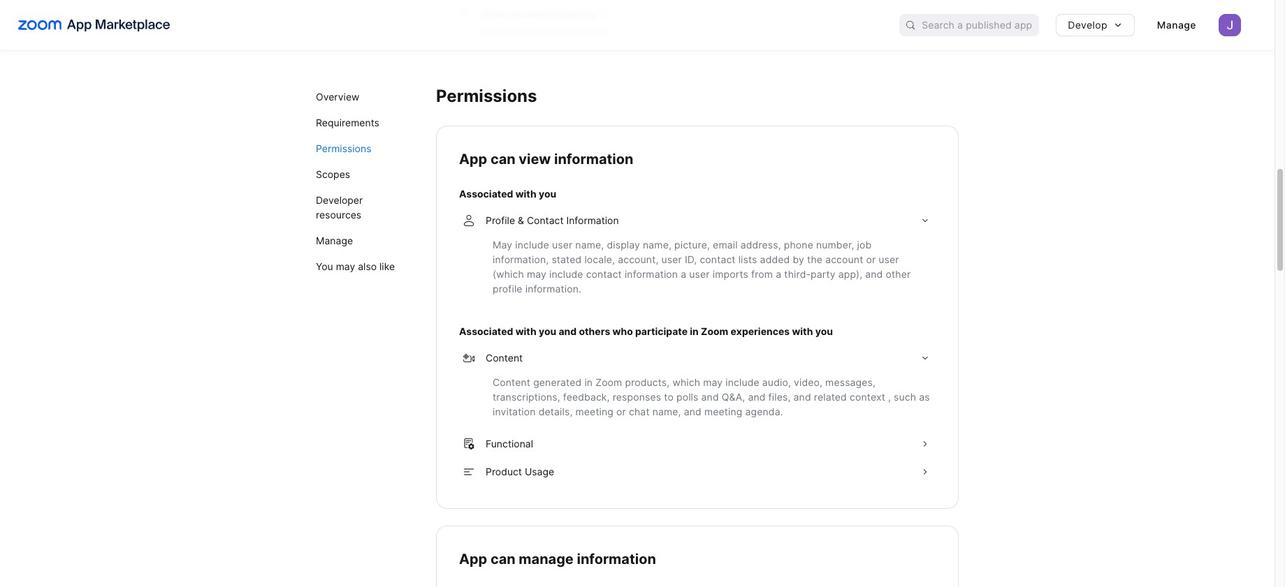 Task type: locate. For each thing, give the bounding box(es) containing it.
0 vertical spatial permissions
[[436, 86, 537, 106]]

2 horizontal spatial include
[[725, 376, 759, 388]]

1 horizontal spatial a
[[776, 268, 781, 280]]

2 vertical spatial zoom
[[596, 376, 622, 388]]

name, up locale,
[[575, 239, 604, 251]]

1 horizontal spatial zoom
[[596, 376, 622, 388]]

1 app from the top
[[459, 151, 487, 167]]

account inside may include user name, display name, picture, email address, phone number, job information, stated locale, account, user id, contact lists added by the account or user (which may include contact information a user imports from a third-party app), and other profile information.
[[825, 253, 863, 265]]

name,
[[575, 239, 604, 251], [643, 239, 671, 251], [652, 406, 681, 418]]

a
[[681, 268, 686, 280], [776, 268, 781, 280]]

contact down locale,
[[586, 268, 622, 280]]

0 vertical spatial include
[[515, 239, 549, 251]]

with up &
[[515, 188, 536, 199]]

0 vertical spatial associated
[[459, 188, 513, 199]]

you
[[316, 261, 333, 273]]

contact down email at the top of page
[[700, 253, 736, 265]]

and down polls
[[684, 406, 701, 418]]

meeting
[[575, 406, 614, 418], [704, 406, 742, 418]]

include down stated
[[549, 268, 583, 280]]

and
[[865, 268, 883, 280], [559, 325, 577, 337], [701, 391, 719, 403], [748, 391, 766, 403], [793, 391, 811, 403], [684, 406, 701, 418]]

1 horizontal spatial in
[[690, 325, 699, 337]]

0 horizontal spatial permissions
[[316, 143, 371, 154]]

2 vertical spatial information
[[577, 551, 656, 568]]

1 vertical spatial account
[[825, 253, 863, 265]]

video,
[[794, 376, 822, 388]]

or left chat at the bottom of page
[[616, 406, 626, 418]]

1 vertical spatial permissions
[[316, 143, 371, 154]]

in up content dropdown button
[[690, 325, 699, 337]]

context
[[850, 391, 885, 403]]

zoom up no in the left of the page
[[481, 7, 509, 19]]

may
[[336, 261, 355, 273], [527, 268, 546, 280], [703, 376, 723, 388]]

meeting down feedback,
[[575, 406, 614, 418]]

display
[[607, 239, 640, 251]]

2 horizontal spatial may
[[703, 376, 723, 388]]

banner containing develop
[[0, 0, 1275, 50]]

and left others
[[559, 325, 577, 337]]

permissions down requirements
[[316, 143, 371, 154]]

requirements
[[545, 25, 606, 37]]

1 vertical spatial can
[[490, 551, 515, 568]]

0 horizontal spatial manage
[[316, 235, 353, 247]]

associated down profile
[[459, 325, 513, 337]]

0 horizontal spatial account
[[511, 7, 550, 19]]

in inside "content generated in zoom products, which may include audio, video, messages, transcriptions, feedback, responses to polls and q&a, and files, and related context , such as invitation details, meeting or chat name, and meeting agenda."
[[584, 376, 593, 388]]

1 horizontal spatial may
[[527, 268, 546, 280]]

information for app can manage information
[[577, 551, 656, 568]]

1 associated from the top
[[459, 188, 513, 199]]

app
[[459, 151, 487, 167], [459, 551, 487, 568]]

1 vertical spatial include
[[549, 268, 583, 280]]

and down the video,
[[793, 391, 811, 403]]

1 horizontal spatial include
[[549, 268, 583, 280]]

2 app from the top
[[459, 551, 487, 568]]

zoom inside "content generated in zoom products, which may include audio, video, messages, transcriptions, feedback, responses to polls and q&a, and files, and related context , such as invitation details, meeting or chat name, and meeting agenda."
[[596, 376, 622, 388]]

may up q&a,
[[703, 376, 723, 388]]

manage
[[1157, 19, 1196, 31], [316, 235, 353, 247]]

1 horizontal spatial meeting
[[704, 406, 742, 418]]

profile & contact information button
[[459, 206, 936, 234]]

you may also like
[[316, 261, 395, 273]]

phone
[[784, 239, 813, 251]]

can left view
[[490, 151, 515, 167]]

party
[[811, 268, 835, 280]]

profile
[[486, 214, 515, 226]]

third-
[[784, 268, 811, 280]]

app),
[[838, 268, 862, 280]]

learn more about user role image
[[599, 8, 609, 18]]

in up feedback,
[[584, 376, 593, 388]]

1 vertical spatial contact
[[586, 268, 622, 280]]

0 vertical spatial information
[[554, 151, 633, 167]]

associated up "profile"
[[459, 188, 513, 199]]

with right "experiences"
[[792, 325, 813, 337]]

0 horizontal spatial zoom
[[481, 7, 509, 19]]

information inside may include user name, display name, picture, email address, phone number, job information, stated locale, account, user id, contact lists added by the account or user (which may include contact information a user imports from a third-party app), and other profile information.
[[625, 268, 678, 280]]

information
[[554, 151, 633, 167], [625, 268, 678, 280], [577, 551, 656, 568]]

0 vertical spatial in
[[690, 325, 699, 337]]

can
[[490, 151, 515, 167], [490, 551, 515, 568]]

0 vertical spatial app
[[459, 151, 487, 167]]

0 vertical spatial can
[[490, 151, 515, 167]]

view
[[519, 151, 551, 167]]

,
[[888, 391, 891, 403]]

or down job at the top right of the page
[[866, 253, 876, 265]]

content for content
[[486, 352, 523, 364]]

details,
[[539, 406, 573, 418]]

1 horizontal spatial account
[[825, 253, 863, 265]]

files,
[[768, 391, 791, 403]]

manage for manage link
[[316, 235, 353, 247]]

can left manage
[[490, 551, 515, 568]]

a down id,
[[681, 268, 686, 280]]

develop button
[[1056, 14, 1135, 36]]

account up the app), at the right of page
[[825, 253, 863, 265]]

app can view information
[[459, 151, 633, 167]]

or
[[866, 253, 876, 265], [616, 406, 626, 418]]

transcriptions,
[[493, 391, 560, 403]]

name, up "account,"
[[643, 239, 671, 251]]

1 vertical spatial or
[[616, 406, 626, 418]]

1 horizontal spatial manage
[[1157, 19, 1196, 31]]

include inside "content generated in zoom products, which may include audio, video, messages, transcriptions, feedback, responses to polls and q&a, and files, and related context , such as invitation details, meeting or chat name, and meeting agenda."
[[725, 376, 759, 388]]

permissions link
[[316, 136, 411, 161]]

0 horizontal spatial include
[[515, 239, 549, 251]]

2 vertical spatial include
[[725, 376, 759, 388]]

you up "contact"
[[539, 188, 556, 199]]

1 vertical spatial information
[[625, 268, 678, 280]]

product
[[486, 466, 522, 478]]

learn more about user role tooltip
[[599, 8, 609, 18]]

1 vertical spatial in
[[584, 376, 593, 388]]

0 vertical spatial manage
[[1157, 19, 1196, 31]]

1 vertical spatial zoom
[[701, 325, 728, 337]]

1 horizontal spatial or
[[866, 253, 876, 265]]

with
[[515, 188, 536, 199], [515, 325, 536, 337], [792, 325, 813, 337]]

0 horizontal spatial may
[[336, 261, 355, 273]]

zoom up content dropdown button
[[701, 325, 728, 337]]

account
[[511, 7, 550, 19], [825, 253, 863, 265]]

like
[[379, 261, 395, 273]]

0 vertical spatial account
[[511, 7, 550, 19]]

2 meeting from the left
[[704, 406, 742, 418]]

0 horizontal spatial meeting
[[575, 406, 614, 418]]

participate
[[635, 325, 688, 337]]

include up information,
[[515, 239, 549, 251]]

account up additional at the left top of the page
[[511, 7, 550, 19]]

a down added
[[776, 268, 781, 280]]

0 horizontal spatial a
[[681, 268, 686, 280]]

name, down to
[[652, 406, 681, 418]]

picture,
[[674, 239, 710, 251]]

2 can from the top
[[490, 551, 515, 568]]

permissions down no in the left of the page
[[436, 86, 537, 106]]

include up q&a,
[[725, 376, 759, 388]]

include
[[515, 239, 549, 251], [549, 268, 583, 280], [725, 376, 759, 388]]

1 vertical spatial manage
[[316, 235, 353, 247]]

you down the information. at left
[[539, 325, 556, 337]]

1 vertical spatial app
[[459, 551, 487, 568]]

with down profile
[[515, 325, 536, 337]]

associated
[[459, 188, 513, 199], [459, 325, 513, 337]]

content
[[486, 352, 523, 364], [493, 376, 530, 388]]

permissions
[[436, 86, 537, 106], [316, 143, 371, 154]]

you
[[539, 188, 556, 199], [539, 325, 556, 337], [815, 325, 833, 337]]

meeting down q&a,
[[704, 406, 742, 418]]

0 horizontal spatial or
[[616, 406, 626, 418]]

content inside dropdown button
[[486, 352, 523, 364]]

2 associated from the top
[[459, 325, 513, 337]]

user down id,
[[689, 268, 710, 280]]

1 meeting from the left
[[575, 406, 614, 418]]

0 vertical spatial content
[[486, 352, 523, 364]]

zoom up feedback,
[[596, 376, 622, 388]]

may include user name, display name, picture, email address, phone number, job information, stated locale, account, user id, contact lists added by the account or user (which may include contact information a user imports from a third-party app), and other profile information.
[[493, 239, 911, 295]]

in
[[690, 325, 699, 337], [584, 376, 593, 388]]

messages,
[[825, 376, 876, 388]]

manage inside button
[[1157, 19, 1196, 31]]

stated
[[552, 253, 582, 265]]

banner
[[0, 0, 1275, 50]]

feedback,
[[563, 391, 610, 403]]

0 vertical spatial contact
[[700, 253, 736, 265]]

1 vertical spatial associated
[[459, 325, 513, 337]]

content inside "content generated in zoom products, which may include audio, video, messages, transcriptions, feedback, responses to polls and q&a, and files, and related context , such as invitation details, meeting or chat name, and meeting agenda."
[[493, 376, 530, 388]]

may down information,
[[527, 268, 546, 280]]

0 horizontal spatial in
[[584, 376, 593, 388]]

can for view
[[490, 151, 515, 167]]

may right you
[[336, 261, 355, 273]]

and right the app), at the right of page
[[865, 268, 883, 280]]

contact
[[700, 253, 736, 265], [586, 268, 622, 280]]

account,
[[618, 253, 659, 265]]

1 vertical spatial content
[[493, 376, 530, 388]]

content button
[[459, 344, 936, 372]]

zoom
[[481, 7, 509, 19], [701, 325, 728, 337], [596, 376, 622, 388]]

1 can from the top
[[490, 151, 515, 167]]

0 vertical spatial or
[[866, 253, 876, 265]]

and right polls
[[701, 391, 719, 403]]

polls
[[676, 391, 698, 403]]



Task type: describe. For each thing, give the bounding box(es) containing it.
other
[[886, 268, 911, 280]]

id,
[[685, 253, 697, 265]]

no
[[481, 25, 495, 37]]

may inside may include user name, display name, picture, email address, phone number, job information, stated locale, account, user id, contact lists added by the account or user (which may include contact information a user imports from a third-party app), and other profile information.
[[527, 268, 546, 280]]

profile
[[493, 283, 522, 295]]

scopes
[[316, 168, 350, 180]]

app for app can view information
[[459, 151, 487, 167]]

&
[[518, 214, 524, 226]]

email
[[713, 239, 738, 251]]

number,
[[816, 239, 854, 251]]

or inside "content generated in zoom products, which may include audio, video, messages, transcriptions, feedback, responses to polls and q&a, and files, and related context , such as invitation details, meeting or chat name, and meeting agenda."
[[616, 406, 626, 418]]

0 horizontal spatial contact
[[586, 268, 622, 280]]

as
[[919, 391, 930, 403]]

also
[[358, 261, 377, 273]]

with for profile & contact information
[[515, 188, 536, 199]]

(which
[[493, 268, 524, 280]]

information for app can view information
[[554, 151, 633, 167]]

contact
[[527, 214, 564, 226]]

audio,
[[762, 376, 791, 388]]

invitation
[[493, 406, 536, 418]]

related
[[814, 391, 847, 403]]

who
[[612, 325, 633, 337]]

associated with you and others who participate in zoom experiences with you
[[459, 325, 833, 337]]

user up stated
[[552, 239, 572, 251]]

q&a,
[[722, 391, 745, 403]]

1 horizontal spatial permissions
[[436, 86, 537, 106]]

responses
[[613, 391, 661, 403]]

user left id,
[[661, 253, 682, 265]]

name, inside "content generated in zoom products, which may include audio, video, messages, transcriptions, feedback, responses to polls and q&a, and files, and related context , such as invitation details, meeting or chat name, and meeting agenda."
[[652, 406, 681, 418]]

app for app can manage information
[[459, 551, 487, 568]]

content for content generated in zoom products, which may include audio, video, messages, transcriptions, feedback, responses to polls and q&a, and files, and related context , such as invitation details, meeting or chat name, and meeting agenda.
[[493, 376, 530, 388]]

lists
[[738, 253, 757, 265]]

and inside may include user name, display name, picture, email address, phone number, job information, stated locale, account, user id, contact lists added by the account or user (which may include contact information a user imports from a third-party app), and other profile information.
[[865, 268, 883, 280]]

1 horizontal spatial contact
[[700, 253, 736, 265]]

functional
[[486, 438, 533, 450]]

imports
[[713, 268, 748, 280]]

manage link
[[316, 228, 411, 254]]

developer
[[316, 194, 363, 206]]

you for include
[[539, 188, 556, 199]]

can for manage
[[490, 551, 515, 568]]

zoom account eligibility
[[481, 7, 596, 19]]

user up other
[[879, 253, 899, 265]]

permissions inside "link"
[[316, 143, 371, 154]]

may
[[493, 239, 512, 251]]

job
[[857, 239, 872, 251]]

from
[[751, 268, 773, 280]]

resources
[[316, 209, 361, 221]]

profile & contact information
[[486, 214, 619, 226]]

others
[[579, 325, 610, 337]]

no additional requirements
[[481, 25, 606, 37]]

developer resources
[[316, 194, 363, 221]]

developer resources link
[[316, 187, 411, 228]]

manage button
[[1146, 14, 1207, 36]]

develop
[[1068, 19, 1107, 31]]

information.
[[525, 283, 581, 295]]

with for content
[[515, 325, 536, 337]]

manage for manage button
[[1157, 19, 1196, 31]]

associated with you
[[459, 188, 556, 199]]

the
[[807, 253, 822, 265]]

such
[[894, 391, 916, 403]]

products,
[[625, 376, 670, 388]]

agenda.
[[745, 406, 783, 418]]

product usage
[[486, 466, 554, 478]]

associated for profile & contact information
[[459, 188, 513, 199]]

overview
[[316, 91, 359, 103]]

chat
[[629, 406, 650, 418]]

by
[[793, 253, 804, 265]]

experiences
[[731, 325, 790, 337]]

Search text field
[[922, 15, 1039, 35]]

app can manage information
[[459, 551, 656, 568]]

which
[[672, 376, 700, 388]]

information,
[[493, 253, 549, 265]]

usage
[[525, 466, 554, 478]]

0 vertical spatial zoom
[[481, 7, 509, 19]]

information
[[566, 214, 619, 226]]

eligibility
[[553, 7, 596, 19]]

you up the video,
[[815, 325, 833, 337]]

2 a from the left
[[776, 268, 781, 280]]

functional button
[[459, 430, 936, 458]]

requirements
[[316, 117, 379, 129]]

manage
[[519, 551, 574, 568]]

added
[[760, 253, 790, 265]]

overview link
[[316, 84, 411, 110]]

2 horizontal spatial zoom
[[701, 325, 728, 337]]

locale,
[[584, 253, 615, 265]]

requirements link
[[316, 110, 411, 136]]

or inside may include user name, display name, picture, email address, phone number, job information, stated locale, account, user id, contact lists added by the account or user (which may include contact information a user imports from a third-party app), and other profile information.
[[866, 253, 876, 265]]

to
[[664, 391, 674, 403]]

associated for content
[[459, 325, 513, 337]]

scopes link
[[316, 161, 411, 187]]

you for generated
[[539, 325, 556, 337]]

may inside "content generated in zoom products, which may include audio, video, messages, transcriptions, feedback, responses to polls and q&a, and files, and related context , such as invitation details, meeting or chat name, and meeting agenda."
[[703, 376, 723, 388]]

content generated in zoom products, which may include audio, video, messages, transcriptions, feedback, responses to polls and q&a, and files, and related context , such as invitation details, meeting or chat name, and meeting agenda.
[[493, 376, 930, 418]]

you may also like link
[[316, 254, 411, 280]]

1 a from the left
[[681, 268, 686, 280]]

product usage button
[[459, 458, 936, 486]]

and up the agenda.
[[748, 391, 766, 403]]

address,
[[740, 239, 781, 251]]

generated
[[533, 376, 582, 388]]

search a published app element
[[899, 14, 1039, 36]]

additional
[[497, 25, 543, 37]]



